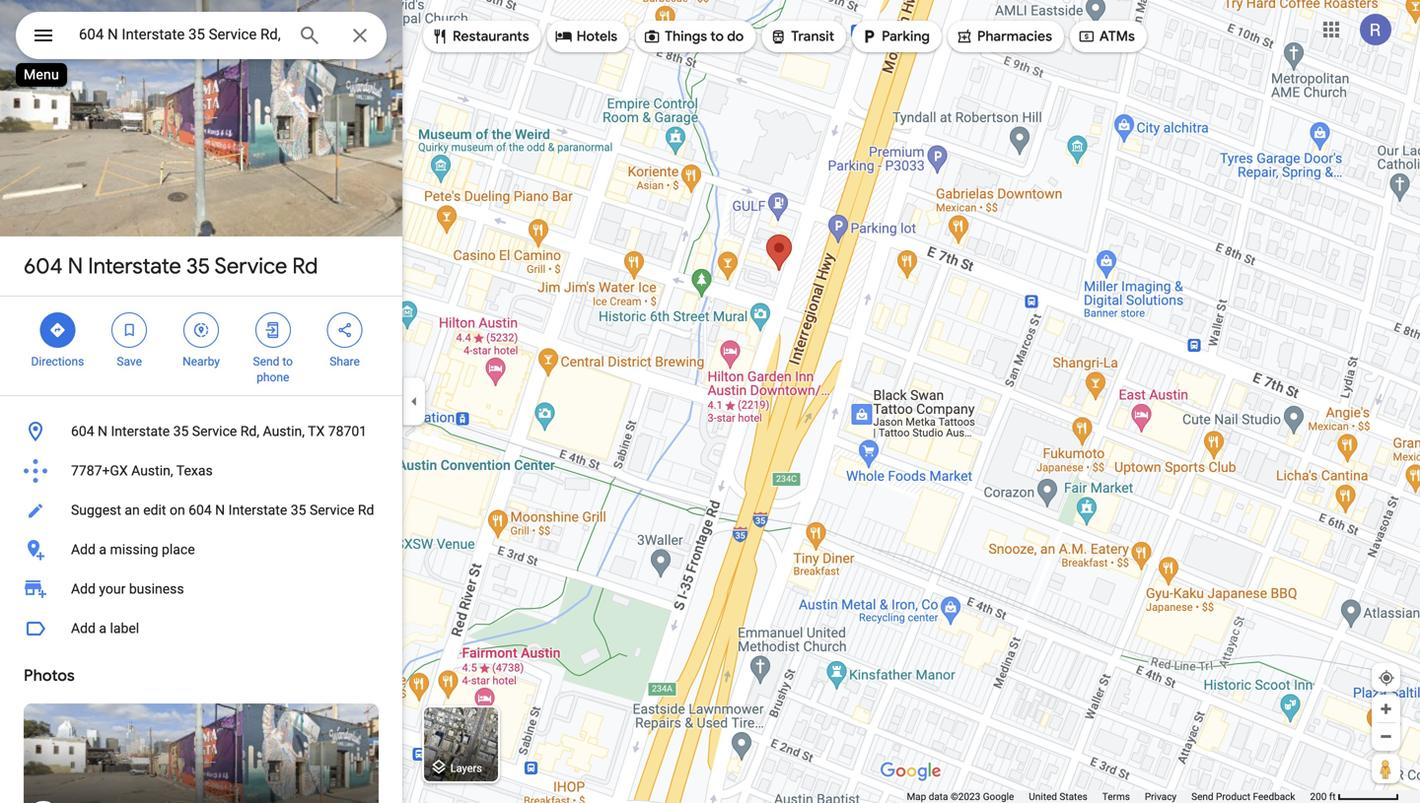 Task type: locate. For each thing, give the bounding box(es) containing it.
3 add from the top
[[71, 621, 96, 637]]

1 vertical spatial send
[[1192, 792, 1214, 803]]

604 n interstate 35 service rd, austin, tx 78701 button
[[0, 412, 402, 452]]

604 inside button
[[71, 424, 94, 440]]

add a label button
[[0, 610, 402, 649]]

send inside button
[[1192, 792, 1214, 803]]

share
[[330, 355, 360, 369]]

nearby
[[183, 355, 220, 369]]

n
[[68, 252, 83, 280], [98, 424, 108, 440], [215, 503, 225, 519]]

604 N Interstate 35 Service Rd, Austin, TX 78701 field
[[16, 12, 387, 59]]

2 horizontal spatial 604
[[189, 503, 212, 519]]

n right the on
[[215, 503, 225, 519]]

2 vertical spatial add
[[71, 621, 96, 637]]

35 for rd,
[[173, 424, 189, 440]]

0 horizontal spatial n
[[68, 252, 83, 280]]

2 vertical spatial service
[[310, 503, 355, 519]]

terms
[[1102, 792, 1130, 803]]

35
[[186, 252, 210, 280], [173, 424, 189, 440], [291, 503, 306, 519]]

1 horizontal spatial rd
[[358, 503, 374, 519]]

feedback
[[1253, 792, 1295, 803]]

1 vertical spatial service
[[192, 424, 237, 440]]

1 vertical spatial a
[[99, 621, 107, 637]]

send up phone
[[253, 355, 280, 369]]

service
[[214, 252, 287, 280], [192, 424, 237, 440], [310, 503, 355, 519]]

0 vertical spatial a
[[99, 542, 107, 558]]

n inside button
[[98, 424, 108, 440]]

send product feedback
[[1192, 792, 1295, 803]]

add down suggest
[[71, 542, 96, 558]]

2 vertical spatial interstate
[[228, 503, 287, 519]]

layers
[[450, 763, 482, 775]]

0 vertical spatial add
[[71, 542, 96, 558]]

0 vertical spatial interstate
[[88, 252, 181, 280]]

send to phone
[[253, 355, 293, 385]]

add left the 'label'
[[71, 621, 96, 637]]

restaurants
[[453, 28, 529, 45]]

to
[[710, 28, 724, 45], [282, 355, 293, 369]]

interstate for 604 n interstate 35 service rd
[[88, 252, 181, 280]]

austin, up edit
[[131, 463, 173, 479]]

service up the 
[[214, 252, 287, 280]]

a left missing
[[99, 542, 107, 558]]

save
[[117, 355, 142, 369]]

none field inside 604 n interstate 35 service rd, austin, tx 78701 field
[[79, 23, 282, 46]]

a left the 'label'
[[99, 621, 107, 637]]

1 horizontal spatial n
[[98, 424, 108, 440]]

add
[[71, 542, 96, 558], [71, 581, 96, 598], [71, 621, 96, 637]]

map data ©2023 google
[[907, 792, 1014, 803]]

 button
[[16, 12, 71, 63]]

to inside send to phone
[[282, 355, 293, 369]]

interstate inside 'button'
[[228, 503, 287, 519]]

suggest an edit on 604 n interstate 35 service rd
[[71, 503, 374, 519]]

austin,
[[263, 424, 305, 440], [131, 463, 173, 479]]

0 horizontal spatial austin,
[[131, 463, 173, 479]]

2 vertical spatial n
[[215, 503, 225, 519]]

do
[[727, 28, 744, 45]]

add for add a label
[[71, 621, 96, 637]]

2 horizontal spatial n
[[215, 503, 225, 519]]

None field
[[79, 23, 282, 46]]

austin, left tx on the left
[[263, 424, 305, 440]]

on
[[170, 503, 185, 519]]

interstate up 
[[88, 252, 181, 280]]

2 vertical spatial 604
[[189, 503, 212, 519]]

collapse side panel image
[[403, 391, 425, 413]]

interstate
[[88, 252, 181, 280], [111, 424, 170, 440], [228, 503, 287, 519]]

0 vertical spatial send
[[253, 355, 280, 369]]

add left your
[[71, 581, 96, 598]]

google account: ruby anderson  
(rubyanndersson@gmail.com) image
[[1360, 14, 1392, 46]]

1 vertical spatial interstate
[[111, 424, 170, 440]]

interstate down the 7787+gx austin, texas button
[[228, 503, 287, 519]]

2 add from the top
[[71, 581, 96, 598]]

1 vertical spatial rd
[[358, 503, 374, 519]]

78701
[[328, 424, 367, 440]]

to left do
[[710, 28, 724, 45]]

add your business
[[71, 581, 184, 598]]


[[555, 26, 573, 47]]

send inside send to phone
[[253, 355, 280, 369]]

rd
[[292, 252, 318, 280], [358, 503, 374, 519]]

directions
[[31, 355, 84, 369]]

service for rd,
[[192, 424, 237, 440]]

1 horizontal spatial to
[[710, 28, 724, 45]]

0 horizontal spatial rd
[[292, 252, 318, 280]]

interstate inside button
[[111, 424, 170, 440]]

n up directions
[[68, 252, 83, 280]]

604 right the on
[[189, 503, 212, 519]]

hotels
[[577, 28, 618, 45]]

0 vertical spatial 604
[[24, 252, 63, 280]]

2 a from the top
[[99, 621, 107, 637]]

service for rd
[[214, 252, 287, 280]]

send left 'product'
[[1192, 792, 1214, 803]]

atms
[[1100, 28, 1135, 45]]

0 horizontal spatial to
[[282, 355, 293, 369]]

parking
[[882, 28, 930, 45]]

0 vertical spatial 35
[[186, 252, 210, 280]]

 parking
[[860, 26, 930, 47]]

terms button
[[1102, 791, 1130, 804]]

show your location image
[[1378, 670, 1396, 687]]

0 horizontal spatial 604
[[24, 252, 63, 280]]

1 add from the top
[[71, 542, 96, 558]]

footer containing map data ©2023 google
[[907, 791, 1310, 804]]

interstate up 7787+gx austin, texas
[[111, 424, 170, 440]]

0 horizontal spatial send
[[253, 355, 280, 369]]

1 a from the top
[[99, 542, 107, 558]]

label
[[110, 621, 139, 637]]

missing
[[110, 542, 158, 558]]

1 vertical spatial 35
[[173, 424, 189, 440]]

n up 7787+gx
[[98, 424, 108, 440]]

1 horizontal spatial austin,
[[263, 424, 305, 440]]

footer
[[907, 791, 1310, 804]]


[[1078, 26, 1096, 47]]

604 up 
[[24, 252, 63, 280]]

to up phone
[[282, 355, 293, 369]]

things
[[665, 28, 707, 45]]

604 n interstate 35 service rd main content
[[0, 0, 402, 804]]

add for add your business
[[71, 581, 96, 598]]

0 vertical spatial service
[[214, 252, 287, 280]]

google
[[983, 792, 1014, 803]]

service inside button
[[192, 424, 237, 440]]

service down the 78701 on the bottom left
[[310, 503, 355, 519]]

1 vertical spatial n
[[98, 424, 108, 440]]

1 vertical spatial 604
[[71, 424, 94, 440]]

0 vertical spatial to
[[710, 28, 724, 45]]

604
[[24, 252, 63, 280], [71, 424, 94, 440], [189, 503, 212, 519]]

©2023
[[951, 792, 981, 803]]

send
[[253, 355, 280, 369], [1192, 792, 1214, 803]]

35 inside button
[[173, 424, 189, 440]]

604 up 7787+gx
[[71, 424, 94, 440]]

2 vertical spatial 35
[[291, 503, 306, 519]]


[[770, 26, 787, 47]]

a
[[99, 542, 107, 558], [99, 621, 107, 637]]


[[431, 26, 449, 47]]

add a label
[[71, 621, 139, 637]]

35 for rd
[[186, 252, 210, 280]]

1 vertical spatial austin,
[[131, 463, 173, 479]]

1 horizontal spatial send
[[1192, 792, 1214, 803]]


[[860, 26, 878, 47]]

add your business link
[[0, 570, 402, 610]]


[[121, 320, 138, 341]]

0 vertical spatial n
[[68, 252, 83, 280]]

privacy
[[1145, 792, 1177, 803]]

1 vertical spatial add
[[71, 581, 96, 598]]

zoom out image
[[1379, 730, 1394, 745]]

200 ft
[[1310, 792, 1336, 803]]

1 horizontal spatial 604
[[71, 424, 94, 440]]

to inside  things to do
[[710, 28, 724, 45]]


[[264, 320, 282, 341]]

place
[[162, 542, 195, 558]]

1 vertical spatial to
[[282, 355, 293, 369]]

service left rd,
[[192, 424, 237, 440]]

united
[[1029, 792, 1057, 803]]

 things to do
[[643, 26, 744, 47]]



Task type: vqa. For each thing, say whether or not it's contained in the screenshot.
'12 PM'
no



Task type: describe. For each thing, give the bounding box(es) containing it.
0 vertical spatial austin,
[[263, 424, 305, 440]]

states
[[1060, 792, 1088, 803]]

a for missing
[[99, 542, 107, 558]]

add a missing place
[[71, 542, 195, 558]]

n inside 'button'
[[215, 503, 225, 519]]

ft
[[1329, 792, 1336, 803]]

data
[[929, 792, 948, 803]]


[[49, 320, 66, 341]]


[[336, 320, 354, 341]]

send for send to phone
[[253, 355, 280, 369]]

35 inside 'button'
[[291, 503, 306, 519]]


[[32, 21, 55, 50]]


[[192, 320, 210, 341]]

united states button
[[1029, 791, 1088, 804]]

suggest
[[71, 503, 121, 519]]

google maps element
[[0, 0, 1420, 804]]

a for label
[[99, 621, 107, 637]]

604 n interstate 35 service rd, austin, tx 78701
[[71, 424, 367, 440]]

actions for 604 n interstate 35 service rd region
[[0, 297, 402, 396]]

your
[[99, 581, 126, 598]]

 restaurants
[[431, 26, 529, 47]]

tx
[[308, 424, 325, 440]]

604 for 604 n interstate 35 service rd
[[24, 252, 63, 280]]

604 n interstate 35 service rd
[[24, 252, 318, 280]]

zoom in image
[[1379, 702, 1394, 717]]

photos
[[24, 666, 75, 686]]

texas
[[176, 463, 213, 479]]

200 ft button
[[1310, 792, 1400, 803]]

200
[[1310, 792, 1327, 803]]


[[956, 26, 973, 47]]

7787+gx austin, texas
[[71, 463, 213, 479]]

service inside 'button'
[[310, 503, 355, 519]]

transit
[[791, 28, 834, 45]]

send for send product feedback
[[1192, 792, 1214, 803]]

an
[[125, 503, 140, 519]]

 transit
[[770, 26, 834, 47]]

product
[[1216, 792, 1251, 803]]

send product feedback button
[[1192, 791, 1295, 804]]

show street view coverage image
[[1372, 755, 1401, 784]]

add a missing place button
[[0, 531, 402, 570]]

604 for 604 n interstate 35 service rd, austin, tx 78701
[[71, 424, 94, 440]]

suggest an edit on 604 n interstate 35 service rd button
[[0, 491, 402, 531]]

phone
[[257, 371, 289, 385]]

privacy button
[[1145, 791, 1177, 804]]

pharmacies
[[977, 28, 1052, 45]]

 hotels
[[555, 26, 618, 47]]

604 inside 'button'
[[189, 503, 212, 519]]

 pharmacies
[[956, 26, 1052, 47]]

interstate for 604 n interstate 35 service rd, austin, tx 78701
[[111, 424, 170, 440]]

map
[[907, 792, 926, 803]]

 search field
[[16, 12, 387, 63]]

business
[[129, 581, 184, 598]]


[[643, 26, 661, 47]]

rd inside 'button'
[[358, 503, 374, 519]]

7787+gx
[[71, 463, 128, 479]]

united states
[[1029, 792, 1088, 803]]

edit
[[143, 503, 166, 519]]

n for 604 n interstate 35 service rd, austin, tx 78701
[[98, 424, 108, 440]]

0 vertical spatial rd
[[292, 252, 318, 280]]

add for add a missing place
[[71, 542, 96, 558]]

7787+gx austin, texas button
[[0, 452, 402, 491]]

n for 604 n interstate 35 service rd
[[68, 252, 83, 280]]

footer inside google maps element
[[907, 791, 1310, 804]]

rd,
[[240, 424, 259, 440]]

 atms
[[1078, 26, 1135, 47]]



